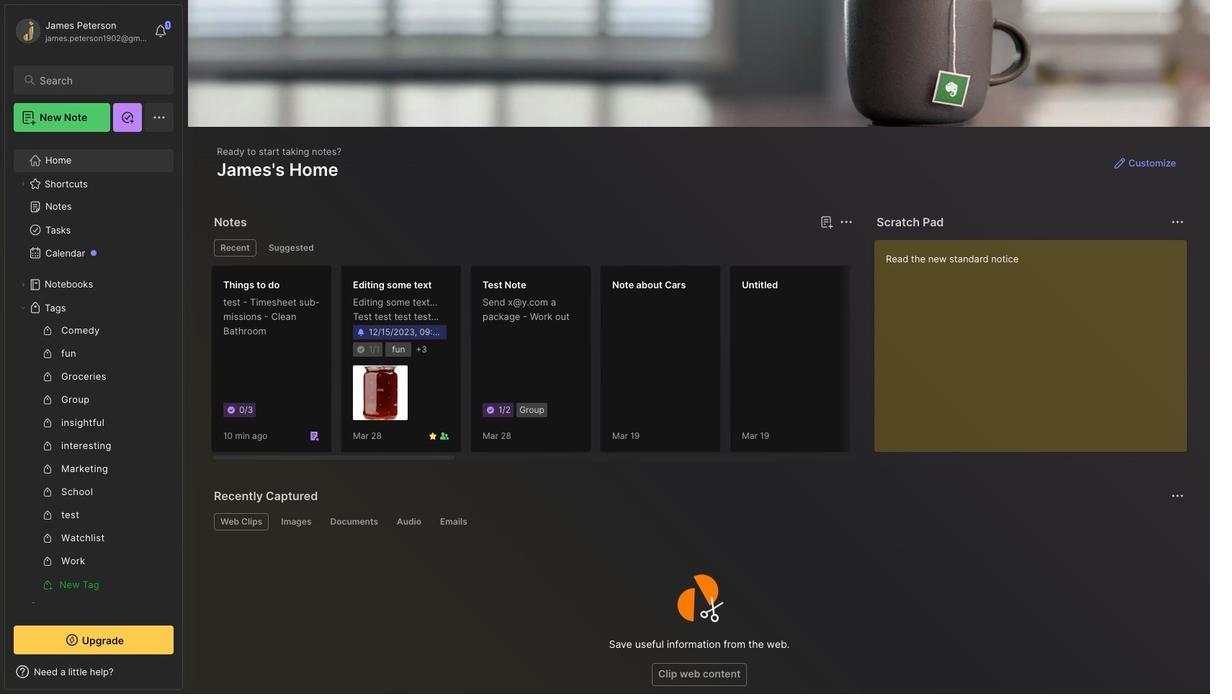 Task type: describe. For each thing, give the bounding box(es) containing it.
1 horizontal spatial more actions image
[[1170, 487, 1187, 505]]

Search text field
[[40, 74, 161, 87]]

expand notebooks image
[[19, 280, 27, 289]]

WHAT'S NEW field
[[5, 660, 182, 683]]

tree inside main 'element'
[[5, 141, 182, 651]]

thumbnail image
[[353, 366, 408, 420]]

Start writing… text field
[[887, 240, 1187, 440]]

0 vertical spatial more actions image
[[838, 213, 856, 231]]

2 tab list from the top
[[214, 513, 1183, 530]]

expand tags image
[[19, 303, 27, 312]]

1 tab list from the top
[[214, 239, 851, 257]]



Task type: locate. For each thing, give the bounding box(es) containing it.
tab
[[214, 239, 256, 257], [262, 239, 321, 257], [214, 513, 269, 530], [275, 513, 318, 530], [324, 513, 385, 530], [391, 513, 428, 530], [434, 513, 474, 530]]

tab list
[[214, 239, 851, 257], [214, 513, 1183, 530]]

main element
[[0, 0, 187, 694]]

none search field inside main 'element'
[[40, 71, 161, 89]]

more actions image
[[838, 213, 856, 231], [1170, 487, 1187, 505]]

None search field
[[40, 71, 161, 89]]

1 vertical spatial tab list
[[214, 513, 1183, 530]]

click to collapse image
[[182, 667, 193, 685]]

group inside main 'element'
[[14, 319, 165, 596]]

More actions field
[[837, 212, 857, 232], [1168, 212, 1189, 232], [1168, 486, 1189, 506]]

Account field
[[14, 17, 147, 45]]

tree
[[5, 141, 182, 651]]

1 vertical spatial more actions image
[[1170, 487, 1187, 505]]

0 horizontal spatial more actions image
[[838, 213, 856, 231]]

group
[[14, 319, 165, 596]]

0 vertical spatial tab list
[[214, 239, 851, 257]]

row group
[[211, 265, 1211, 461]]

more actions image
[[1170, 213, 1187, 231]]



Task type: vqa. For each thing, say whether or not it's contained in the screenshot.
Note creation menu Element
no



